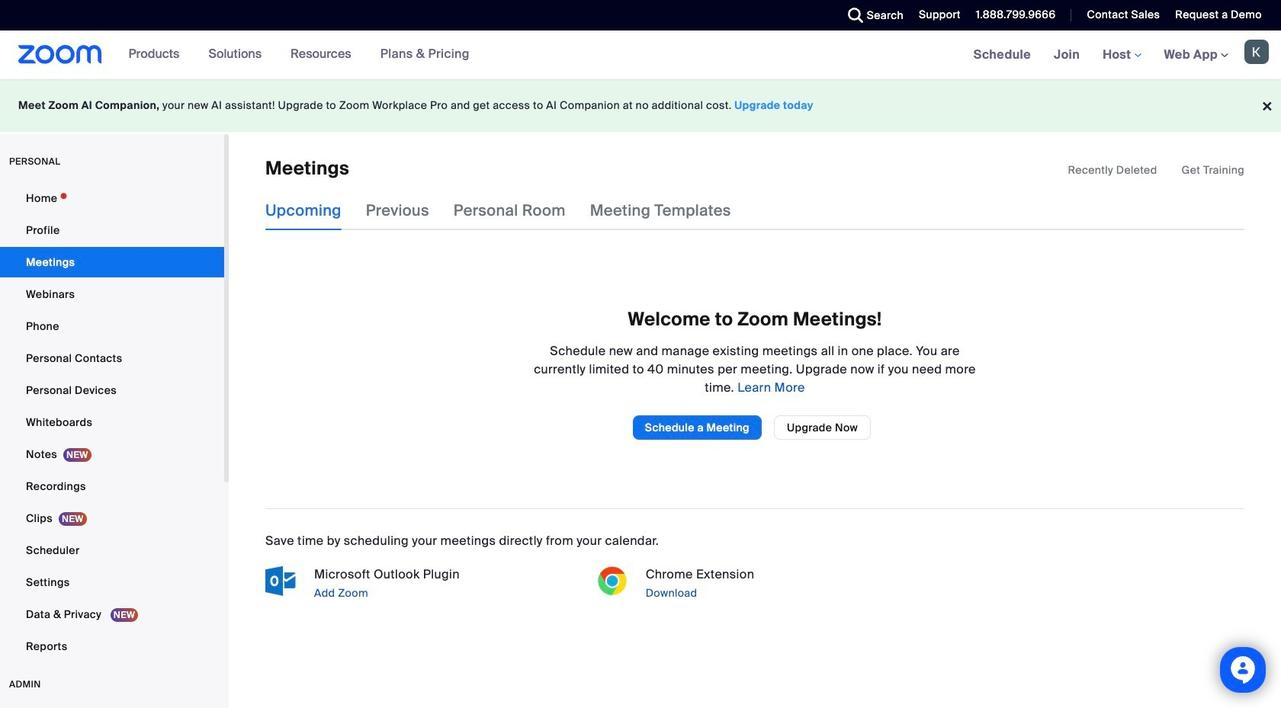 Task type: describe. For each thing, give the bounding box(es) containing it.
product information navigation
[[117, 31, 481, 79]]

personal menu menu
[[0, 183, 224, 664]]

profile picture image
[[1245, 40, 1269, 64]]

tabs of meeting tab list
[[265, 191, 756, 231]]



Task type: locate. For each thing, give the bounding box(es) containing it.
footer
[[0, 79, 1281, 132]]

application
[[1068, 162, 1245, 178]]

meetings navigation
[[962, 31, 1281, 80]]

banner
[[0, 31, 1281, 80]]

zoom logo image
[[18, 45, 102, 64]]



Task type: vqa. For each thing, say whether or not it's contained in the screenshot.
Upgrade
no



